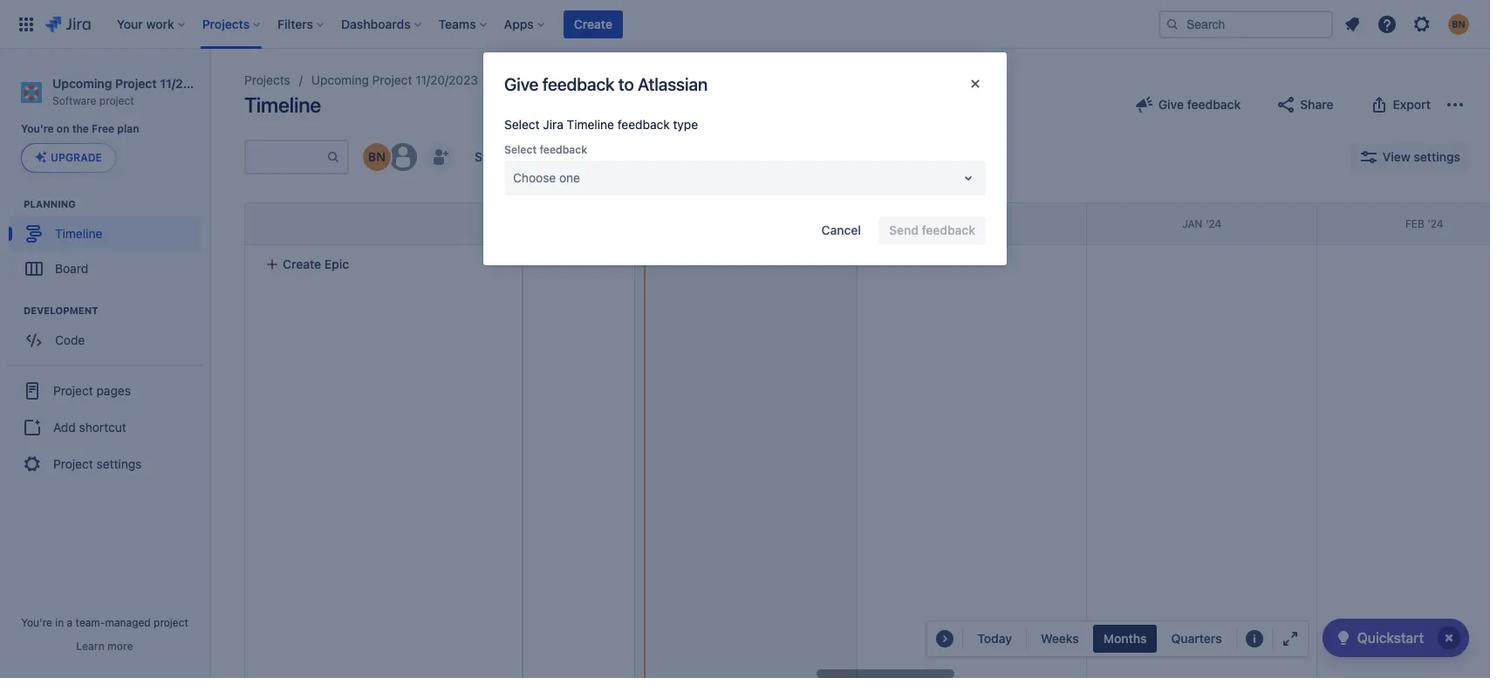 Task type: locate. For each thing, give the bounding box(es) containing it.
upcoming right the projects
[[311, 72, 369, 87]]

type
[[673, 117, 698, 132]]

'24 right jan
[[1206, 217, 1222, 230]]

pages
[[96, 383, 131, 398]]

plan
[[117, 122, 139, 135]]

2 horizontal spatial timeline
[[567, 117, 614, 132]]

project up plan
[[99, 94, 134, 107]]

board
[[55, 261, 88, 276]]

search image
[[1166, 17, 1180, 31]]

unassigned image
[[389, 143, 417, 171]]

timeline up board
[[55, 226, 102, 241]]

export
[[1394, 97, 1432, 112]]

upcoming for upcoming project 11/20/2023 software project
[[52, 76, 112, 91]]

feedback
[[543, 74, 615, 94], [1188, 97, 1241, 112], [618, 117, 670, 132], [540, 143, 588, 156]]

11/20/2023 left projects 'link'
[[160, 76, 226, 91]]

timeline right jira at top
[[567, 117, 614, 132]]

timeline down projects 'link'
[[244, 93, 321, 117]]

timeline inside "link"
[[55, 226, 102, 241]]

create for create epic
[[283, 257, 321, 271]]

1 vertical spatial create
[[283, 257, 321, 271]]

learn more
[[76, 640, 133, 653]]

Search timeline text field
[[246, 141, 326, 173]]

cancel
[[822, 223, 862, 237]]

open image
[[958, 168, 979, 189]]

0 horizontal spatial project
[[99, 94, 134, 107]]

row inside row group
[[245, 203, 522, 245]]

you're left in
[[21, 616, 52, 629]]

1 horizontal spatial timeline
[[244, 93, 321, 117]]

upcoming project 11/20/2023 link
[[311, 70, 478, 91]]

column header
[[182, 203, 405, 244], [405, 203, 635, 244], [635, 203, 858, 244]]

1 horizontal spatial project
[[154, 616, 188, 629]]

row group inside create epic grid
[[244, 203, 522, 245]]

select left jira at top
[[505, 117, 540, 132]]

select up choose
[[505, 143, 537, 156]]

0 vertical spatial select
[[505, 117, 540, 132]]

feedback up select jira timeline feedback type
[[543, 74, 615, 94]]

1 you're from the top
[[21, 122, 54, 135]]

timeline
[[244, 93, 321, 117], [567, 117, 614, 132], [55, 226, 102, 241]]

select
[[505, 117, 540, 132], [505, 143, 537, 156]]

2 '24 from the left
[[1428, 217, 1444, 230]]

feedback for give feedback
[[1188, 97, 1241, 112]]

project right managed
[[154, 616, 188, 629]]

months
[[1104, 631, 1147, 646]]

code link
[[9, 323, 201, 358]]

export icon image
[[1369, 94, 1390, 115]]

check image
[[1333, 628, 1354, 649]]

feedback left type on the top left of page
[[618, 117, 670, 132]]

create up give feedback to atlassian
[[574, 16, 613, 31]]

0 horizontal spatial '24
[[1206, 217, 1222, 230]]

Search field
[[1159, 10, 1334, 38]]

give inside button
[[1159, 97, 1185, 112]]

feedback down jira at top
[[540, 143, 588, 156]]

0 vertical spatial project
[[99, 94, 134, 107]]

'24 right feb
[[1428, 217, 1444, 230]]

11/20/2023 up add people image
[[416, 72, 478, 87]]

jan
[[1183, 217, 1203, 230]]

settings
[[96, 456, 142, 471]]

project
[[372, 72, 412, 87], [115, 76, 157, 91], [53, 383, 93, 398], [53, 456, 93, 471]]

11/20/2023
[[416, 72, 478, 87], [160, 76, 226, 91]]

0 horizontal spatial upcoming
[[52, 76, 112, 91]]

11/20/2023 for upcoming project 11/20/2023 software project
[[160, 76, 226, 91]]

2 you're from the top
[[21, 616, 52, 629]]

1 horizontal spatial upcoming
[[311, 72, 369, 87]]

0 horizontal spatial timeline
[[55, 226, 102, 241]]

project pages link
[[7, 372, 203, 411]]

1 horizontal spatial create
[[574, 16, 613, 31]]

1 vertical spatial project
[[154, 616, 188, 629]]

jira image
[[45, 14, 91, 34], [45, 14, 91, 34]]

feedback down the search field
[[1188, 97, 1241, 112]]

give up select feedback
[[505, 74, 539, 94]]

1 vertical spatial give
[[1159, 97, 1185, 112]]

primary element
[[10, 0, 1159, 48]]

shortcut
[[79, 420, 126, 435]]

create for create
[[574, 16, 613, 31]]

1 horizontal spatial give
[[1159, 97, 1185, 112]]

11/20/2023 inside "upcoming project 11/20/2023" link
[[416, 72, 478, 87]]

0 vertical spatial give
[[505, 74, 539, 94]]

0 horizontal spatial 11/20/2023
[[160, 76, 226, 91]]

create
[[574, 16, 613, 31], [283, 257, 321, 271]]

ben nelson image
[[363, 143, 391, 171]]

upcoming for upcoming project 11/20/2023
[[311, 72, 369, 87]]

1 vertical spatial you're
[[21, 616, 52, 629]]

create inside button
[[574, 16, 613, 31]]

free
[[92, 122, 114, 135]]

to
[[619, 74, 634, 94]]

1 '24 from the left
[[1206, 217, 1222, 230]]

create banner
[[0, 0, 1491, 49]]

add people image
[[429, 147, 450, 168]]

add shortcut button
[[7, 411, 203, 445]]

0 horizontal spatial create
[[283, 257, 321, 271]]

'24 for feb '24
[[1428, 217, 1444, 230]]

row
[[245, 203, 522, 245]]

learn
[[76, 640, 105, 653]]

0 vertical spatial you're
[[21, 122, 54, 135]]

create epic grid
[[182, 203, 1491, 678]]

create button
[[564, 10, 623, 38]]

project up plan
[[115, 76, 157, 91]]

give down search image
[[1159, 97, 1185, 112]]

feedback for select feedback
[[540, 143, 588, 156]]

you're left 'on'
[[21, 122, 54, 135]]

project
[[99, 94, 134, 107], [154, 616, 188, 629]]

row group
[[244, 203, 522, 245]]

group
[[7, 365, 203, 489]]

11/20/2023 inside upcoming project 11/20/2023 software project
[[160, 76, 226, 91]]

upcoming up software
[[52, 76, 112, 91]]

give
[[505, 74, 539, 94], [1159, 97, 1185, 112]]

1 horizontal spatial '24
[[1428, 217, 1444, 230]]

feedback inside button
[[1188, 97, 1241, 112]]

upcoming inside upcoming project 11/20/2023 software project
[[52, 76, 112, 91]]

give for give feedback
[[1159, 97, 1185, 112]]

epic
[[325, 257, 349, 271]]

2 select from the top
[[505, 143, 537, 156]]

0 horizontal spatial give
[[505, 74, 539, 94]]

project up "add"
[[53, 383, 93, 398]]

you're
[[21, 122, 54, 135], [21, 616, 52, 629]]

create left epic
[[283, 257, 321, 271]]

give feedback to atlassian
[[505, 74, 708, 94]]

2 column header from the left
[[405, 203, 635, 244]]

1 select from the top
[[505, 117, 540, 132]]

quarters
[[1172, 631, 1223, 646]]

quickstart
[[1358, 630, 1425, 646]]

'24
[[1206, 217, 1222, 230], [1428, 217, 1444, 230]]

1 vertical spatial select
[[505, 143, 537, 156]]

create inside button
[[283, 257, 321, 271]]

1 horizontal spatial 11/20/2023
[[416, 72, 478, 87]]

upcoming
[[311, 72, 369, 87], [52, 76, 112, 91]]

software
[[52, 94, 96, 107]]

planning group
[[9, 198, 209, 292]]

0 vertical spatial create
[[574, 16, 613, 31]]

add shortcut
[[53, 420, 126, 435]]

weeks button
[[1031, 625, 1090, 653]]

development group
[[9, 304, 209, 363]]



Task type: vqa. For each thing, say whether or not it's contained in the screenshot.
In
yes



Task type: describe. For each thing, give the bounding box(es) containing it.
project pages
[[53, 383, 131, 398]]

you're in a team-managed project
[[21, 616, 188, 629]]

code
[[55, 333, 85, 347]]

'24 for jan '24
[[1206, 217, 1222, 230]]

feb '24
[[1406, 217, 1444, 230]]

managed
[[105, 616, 151, 629]]

you're for you're in a team-managed project
[[21, 616, 52, 629]]

board link
[[9, 252, 201, 287]]

select for select feedback
[[505, 143, 537, 156]]

learn more button
[[76, 640, 133, 654]]

project inside upcoming project 11/20/2023 software project
[[99, 94, 134, 107]]

give feedback
[[1159, 97, 1241, 112]]

upgrade
[[51, 151, 102, 164]]

3 column header from the left
[[635, 203, 858, 244]]

enter full screen image
[[1280, 628, 1301, 649]]

project settings
[[53, 456, 142, 471]]

in
[[55, 616, 64, 629]]

upcoming project 11/20/2023 software project
[[52, 76, 226, 107]]

feb
[[1406, 217, 1425, 230]]

feedback for give feedback to atlassian
[[543, 74, 615, 94]]

timeline link
[[9, 217, 201, 252]]

weeks
[[1041, 631, 1080, 646]]

dismiss quickstart image
[[1436, 624, 1464, 652]]

jira
[[543, 117, 564, 132]]

export button
[[1359, 91, 1442, 119]]

choose
[[513, 170, 556, 185]]

quickstart button
[[1323, 619, 1470, 657]]

project down "add"
[[53, 456, 93, 471]]

1 column header from the left
[[182, 203, 405, 244]]

project settings link
[[7, 445, 203, 484]]

cancel button
[[811, 216, 872, 244]]

you're on the free plan
[[21, 122, 139, 135]]

upgrade button
[[22, 144, 115, 172]]

today
[[978, 631, 1013, 646]]

project up unassigned icon
[[372, 72, 412, 87]]

projects
[[244, 72, 290, 87]]

group containing project pages
[[7, 365, 203, 489]]

project inside upcoming project 11/20/2023 software project
[[115, 76, 157, 91]]

atlassian
[[638, 74, 708, 94]]

today button
[[967, 625, 1023, 653]]

projects link
[[244, 70, 290, 91]]

jan '24
[[1183, 217, 1222, 230]]

close modal image
[[965, 73, 986, 94]]

quarters button
[[1161, 625, 1233, 653]]

create epic button
[[255, 249, 512, 280]]

team-
[[76, 616, 105, 629]]

you're for you're on the free plan
[[21, 122, 54, 135]]

planning
[[24, 198, 76, 210]]

on
[[57, 122, 69, 135]]

a
[[67, 616, 73, 629]]

upcoming project 11/20/2023
[[311, 72, 478, 87]]

one
[[560, 170, 580, 185]]

more
[[107, 640, 133, 653]]

select for select jira timeline feedback type
[[505, 117, 540, 132]]

select jira timeline feedback type
[[505, 117, 698, 132]]

choose one
[[513, 170, 580, 185]]

the
[[72, 122, 89, 135]]

create epic
[[283, 257, 349, 271]]

add
[[53, 420, 76, 435]]

select feedback
[[505, 143, 588, 156]]

give for give feedback to atlassian
[[505, 74, 539, 94]]

give feedback button
[[1124, 91, 1252, 119]]

dec
[[962, 217, 983, 230]]

months button
[[1094, 625, 1158, 653]]

development
[[24, 305, 98, 316]]

11/20/2023 for upcoming project 11/20/2023
[[416, 72, 478, 87]]



